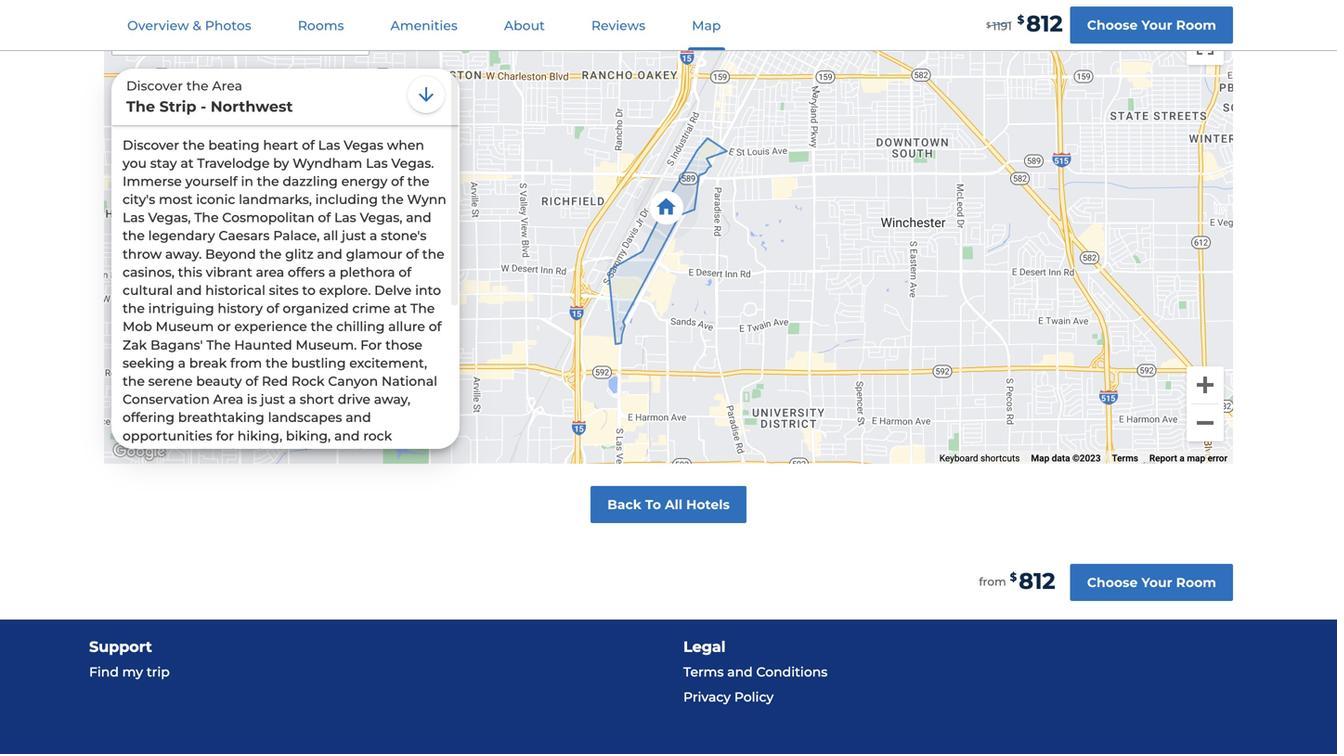 Task type: locate. For each thing, give the bounding box(es) containing it.
map
[[692, 18, 721, 33], [1031, 453, 1049, 464]]

is up breathtaking
[[247, 392, 257, 408]]

1191
[[992, 19, 1012, 33]]

throw
[[123, 246, 162, 262]]

at right stay
[[180, 155, 194, 171]]

casinos,
[[123, 265, 174, 280]]

break
[[189, 355, 227, 371]]

to up miracle
[[287, 446, 301, 462]]

high-
[[260, 483, 295, 499]]

0 vertical spatial this
[[178, 265, 202, 280]]

2 horizontal spatial to
[[367, 537, 381, 553]]

overview
[[127, 18, 189, 33]]

1 horizontal spatial vegas,
[[360, 210, 402, 226]]

the up -
[[186, 78, 209, 94]]

excitement, up 'ideal'
[[181, 610, 258, 626]]

1 vertical spatial choose your room
[[1087, 575, 1216, 591]]

at up allure
[[394, 301, 407, 317]]

renowned
[[205, 465, 272, 480]]

1 vertical spatial choose your room button
[[1070, 564, 1233, 601]]

1 horizontal spatial area
[[289, 592, 318, 608]]

just
[[342, 228, 366, 244], [261, 392, 285, 408]]

of right allure
[[429, 319, 442, 335]]

national
[[381, 374, 437, 389]]

0 horizontal spatial time
[[181, 592, 212, 608]]

0 vertical spatial to
[[302, 283, 316, 299]]

1 vertical spatial terms
[[683, 665, 724, 680]]

beauty,
[[392, 610, 441, 626]]

climbing.
[[123, 446, 184, 462]]

terms inside legal terms and conditions privacy policy
[[683, 665, 724, 680]]

natural
[[342, 610, 389, 626]]

to up seamless
[[367, 537, 381, 553]]

in down travelodge
[[241, 174, 253, 189]]

0 vertical spatial terms
[[1112, 453, 1138, 464]]

1 horizontal spatial for
[[329, 628, 347, 644]]

2 your from the top
[[1141, 575, 1172, 591]]

discover the beating heart of las vegas when you stay at travelodge by wyndham las vegas. immerse yourself in the dazzling energy of the city's most iconic landmarks, including the wynn las vegas, the cosmopolitan of las vegas, and the legendary caesars palace, all just a stone's throw away. beyond the glitz and glamour of the casinos, this vibrant area offers a plethora of cultural and historical sites to explore. delve into the intriguing history of organized crime at the mob museum or experience the chilling allure of zak bagans' the haunted museum.   for those seeking a break from the bustling excitement, the serene beauty of red rock canyon national conservation area is just a short drive away, offering breathtaking landscapes and opportunities for hiking, biking, and rock climbing. when it's time to indulge in some retail therapy, the renowned miracle mile shops await, featuring an array of high-end boutiques, souvenir stores, and delectable dining options. with mccarran international airport conveniently located nearby, getting to and from the hotel is a breeze, ensuring a seamless travel experience. whether you're a seasoned traveler or a first-time visitor, this area offers the perfect blend of excitement, history, and natural beauty, making it the ideal destination for your las vegas getaway.
[[123, 137, 448, 662]]

0 vertical spatial an
[[270, 34, 284, 47]]

vegas up energy
[[344, 137, 383, 153]]

1 vertical spatial vegas
[[123, 647, 162, 662]]

choose your room button
[[1070, 6, 1233, 44], [1070, 564, 1233, 601]]

1 horizontal spatial to
[[302, 283, 316, 299]]

and up policy
[[727, 665, 753, 680]]

your
[[350, 628, 380, 644]]

1 choose your room from the top
[[1087, 17, 1216, 33]]

discover up stay
[[123, 137, 179, 153]]

your for 812
[[1141, 575, 1172, 591]]

sites
[[269, 283, 299, 299]]

discover inside discover the area the strip - northwest
[[126, 78, 183, 94]]

room for $
[[1176, 17, 1216, 33]]

and inside legal terms and conditions privacy policy
[[727, 665, 753, 680]]

0 horizontal spatial excitement,
[[181, 610, 258, 626]]

of down renowned
[[243, 483, 256, 499]]

1 vertical spatial room
[[1176, 575, 1216, 591]]

shortcuts
[[980, 453, 1020, 464]]

2 vertical spatial to
[[367, 537, 381, 553]]

find my trip link
[[89, 660, 654, 685]]

caesars
[[219, 228, 270, 244]]

it
[[177, 628, 186, 644]]

0 vertical spatial choose
[[1087, 17, 1138, 33]]

0 horizontal spatial map
[[692, 18, 721, 33]]

mob
[[123, 319, 152, 335]]

2 choose your room from the top
[[1087, 575, 1216, 591]]

choose for 812
[[1087, 575, 1138, 591]]

map for map data ©2023
[[1031, 453, 1049, 464]]

tab list
[[104, 0, 744, 50]]

area up northwest
[[212, 78, 242, 94]]

area up breathtaking
[[213, 392, 243, 408]]

1 choose from the top
[[1087, 17, 1138, 33]]

Search places or add an address checkbox
[[111, 25, 377, 63], [111, 25, 369, 56]]

of down vegas.
[[391, 174, 404, 189]]

0 horizontal spatial an
[[187, 483, 204, 499]]

glamour
[[346, 246, 402, 262]]

places
[[189, 34, 226, 47]]

conditions
[[756, 665, 828, 680]]

of
[[302, 137, 315, 153], [391, 174, 404, 189], [318, 210, 331, 226], [406, 246, 419, 262], [399, 265, 411, 280], [266, 301, 279, 317], [429, 319, 442, 335], [245, 374, 258, 389], [243, 483, 256, 499], [164, 610, 177, 626]]

las down city's
[[123, 210, 145, 226]]

0 vertical spatial just
[[342, 228, 366, 244]]

a up the explore.
[[328, 265, 336, 280]]

the down vegas.
[[407, 174, 429, 189]]

0 vertical spatial discover
[[126, 78, 183, 94]]

1 horizontal spatial an
[[270, 34, 284, 47]]

international
[[225, 519, 311, 535]]

add
[[244, 34, 267, 47]]

1 vertical spatial time
[[181, 592, 212, 608]]

1 vertical spatial for
[[329, 628, 347, 644]]

vegas, up stone's
[[360, 210, 402, 226]]

1 vertical spatial 812
[[1019, 568, 1055, 595]]

indulge
[[304, 446, 355, 462]]

of up wyndham
[[302, 137, 315, 153]]

map right reviews button
[[692, 18, 721, 33]]

terms left "report"
[[1112, 453, 1138, 464]]

0 vertical spatial map
[[692, 18, 721, 33]]

vegas,
[[148, 210, 191, 226], [360, 210, 402, 226]]

room for 812
[[1176, 575, 1216, 591]]

area inside discover the area the strip - northwest
[[212, 78, 242, 94]]

rooms button
[[276, 1, 366, 50]]

1 vertical spatial choose
[[1087, 575, 1138, 591]]

legal terms and conditions privacy policy
[[683, 638, 828, 705]]

2 horizontal spatial from
[[979, 575, 1006, 589]]

plethora
[[340, 265, 395, 280]]

just right all
[[342, 228, 366, 244]]

souvenir
[[123, 501, 179, 517]]

0 horizontal spatial this
[[178, 265, 202, 280]]

1 room from the top
[[1176, 17, 1216, 33]]

area up sites
[[256, 265, 284, 280]]

excitement, down those
[[349, 355, 427, 371]]

just down red
[[261, 392, 285, 408]]

overview & photos
[[127, 18, 251, 33]]

1 vertical spatial your
[[1141, 575, 1172, 591]]

a right you're
[[308, 574, 315, 590]]

to up the organized
[[302, 283, 316, 299]]

the up red
[[266, 355, 288, 371]]

time down hiking,
[[253, 446, 284, 462]]

1 vertical spatial at
[[394, 301, 407, 317]]

1 vertical spatial or
[[217, 319, 231, 335]]

1 choose your room button from the top
[[1070, 6, 1233, 44]]

map data ©2023
[[1031, 453, 1101, 464]]

1 vegas, from the left
[[148, 210, 191, 226]]

of left red
[[245, 374, 258, 389]]

drive
[[338, 392, 370, 408]]

map left data
[[1031, 453, 1049, 464]]

crime
[[352, 301, 390, 317]]

is right the hotel
[[186, 556, 196, 571]]

1 horizontal spatial at
[[394, 301, 407, 317]]

1 horizontal spatial terms
[[1112, 453, 1138, 464]]

1 vertical spatial discover
[[123, 137, 179, 153]]

0 horizontal spatial terms
[[683, 665, 724, 680]]

an inside discover the beating heart of las vegas when you stay at travelodge by wyndham las vegas. immerse yourself in the dazzling energy of the city's most iconic landmarks, including the wynn las vegas, the cosmopolitan of las vegas, and the legendary caesars palace, all just a stone's throw away. beyond the glitz and glamour of the casinos, this vibrant area offers a plethora of cultural and historical sites to explore. delve into the intriguing history of organized crime at the mob museum or experience the chilling allure of zak bagans' the haunted museum.   for those seeking a break from the bustling excitement, the serene beauty of red rock canyon national conservation area is just a short drive away, offering breathtaking landscapes and opportunities for hiking, biking, and rock climbing. when it's time to indulge in some retail therapy, the renowned miracle mile shops await, featuring an array of high-end boutiques, souvenir stores, and delectable dining options. with mccarran international airport conveniently located nearby, getting to and from the hotel is a breeze, ensuring a seamless travel experience. whether you're a seasoned traveler or a first-time visitor, this area offers the perfect blend of excitement, history, and natural beauty, making it the ideal destination for your las vegas getaway.
[[187, 483, 204, 499]]

0 vertical spatial for
[[216, 428, 234, 444]]

the up museum.
[[311, 319, 333, 335]]

2 vertical spatial from
[[979, 575, 1006, 589]]

you
[[123, 155, 147, 171]]

0 vertical spatial room
[[1176, 17, 1216, 33]]

an
[[270, 34, 284, 47], [187, 483, 204, 499]]

1 horizontal spatial is
[[247, 392, 257, 408]]

0 vertical spatial choose your room button
[[1070, 6, 1233, 44]]

0 horizontal spatial area
[[256, 265, 284, 280]]

report a map error link
[[1149, 453, 1227, 464]]

0 vertical spatial at
[[180, 155, 194, 171]]

the down stone's
[[422, 246, 444, 262]]

the down into
[[410, 301, 435, 317]]

beating
[[208, 137, 260, 153]]

1 vertical spatial just
[[261, 392, 285, 408]]

breathtaking
[[178, 410, 264, 426]]

time down the whether
[[181, 592, 212, 608]]

0 vertical spatial choose your room
[[1087, 17, 1216, 33]]

1 vertical spatial map
[[1031, 453, 1049, 464]]

your
[[1141, 17, 1172, 33], [1141, 575, 1172, 591]]

and down all
[[317, 246, 342, 262]]

choose your room button for 812
[[1070, 564, 1233, 601]]

area
[[256, 265, 284, 280], [289, 592, 318, 608]]

hotel
[[148, 556, 182, 571]]

1 horizontal spatial from
[[413, 537, 445, 553]]

legendary
[[148, 228, 215, 244]]

0 vertical spatial from
[[230, 355, 262, 371]]

area inside discover the beating heart of las vegas when you stay at travelodge by wyndham las vegas. immerse yourself in the dazzling energy of the city's most iconic landmarks, including the wynn las vegas, the cosmopolitan of las vegas, and the legendary caesars palace, all just a stone's throw away. beyond the glitz and glamour of the casinos, this vibrant area offers a plethora of cultural and historical sites to explore. delve into the intriguing history of organized crime at the mob museum or experience the chilling allure of zak bagans' the haunted museum.   for those seeking a break from the bustling excitement, the serene beauty of red rock canyon national conservation area is just a short drive away, offering breathtaking landscapes and opportunities for hiking, biking, and rock climbing. when it's time to indulge in some retail therapy, the renowned miracle mile shops await, featuring an array of high-end boutiques, souvenir stores, and delectable dining options. with mccarran international airport conveniently located nearby, getting to and from the hotel is a breeze, ensuring a seamless travel experience. whether you're a seasoned traveler or a first-time visitor, this area offers the perfect blend of excitement, history, and natural beauty, making it the ideal destination for your las vegas getaway.
[[213, 392, 243, 408]]

this down you're
[[262, 592, 286, 608]]

seasoned
[[319, 574, 381, 590]]

of up the 'experience'
[[266, 301, 279, 317]]

featuring
[[123, 483, 183, 499]]

0 horizontal spatial vegas,
[[148, 210, 191, 226]]

or
[[229, 34, 241, 47], [217, 319, 231, 335], [123, 592, 136, 608]]

a up blend on the left bottom of page
[[140, 592, 147, 608]]

1 horizontal spatial excitement,
[[349, 355, 427, 371]]

error
[[1208, 453, 1227, 464]]

glitz
[[285, 246, 313, 262]]

$ inside from $ 812
[[1010, 571, 1017, 584]]

the left strip
[[126, 97, 155, 115]]

vegas down making at the bottom left of page
[[123, 647, 162, 662]]

the left glitz
[[259, 246, 282, 262]]

terms
[[1112, 453, 1138, 464], [683, 665, 724, 680]]

hiking,
[[238, 428, 282, 444]]

2 room from the top
[[1176, 575, 1216, 591]]

or down history
[[217, 319, 231, 335]]

conservation
[[123, 392, 210, 408]]

the inside discover the area the strip - northwest
[[186, 78, 209, 94]]

data
[[1052, 453, 1070, 464]]

away.
[[165, 246, 202, 262]]

report
[[1149, 453, 1177, 464]]

choose your room
[[1087, 17, 1216, 33], [1087, 575, 1216, 591]]

0 horizontal spatial to
[[287, 446, 301, 462]]

1 horizontal spatial map
[[1031, 453, 1049, 464]]

offers down glitz
[[288, 265, 325, 280]]

back
[[607, 497, 642, 513]]

immerse
[[123, 174, 182, 189]]

map inside button
[[692, 18, 721, 33]]

from $ 812
[[979, 568, 1055, 595]]

heart
[[263, 137, 298, 153]]

1 vertical spatial to
[[287, 446, 301, 462]]

1 vertical spatial area
[[289, 592, 318, 608]]

an up stores,
[[187, 483, 204, 499]]

0 vertical spatial in
[[241, 174, 253, 189]]

1 vertical spatial area
[[213, 392, 243, 408]]

1 vertical spatial an
[[187, 483, 204, 499]]

map for map
[[692, 18, 721, 33]]

most
[[159, 192, 193, 208]]

options.
[[377, 501, 429, 517]]

and up indulge
[[334, 428, 360, 444]]

first-
[[151, 592, 181, 608]]

and down array
[[228, 501, 254, 517]]

0 vertical spatial area
[[212, 78, 242, 94]]

2 choose your room button from the top
[[1070, 564, 1233, 601]]

city's
[[123, 192, 155, 208]]

this down away.
[[178, 265, 202, 280]]

all
[[323, 228, 338, 244]]

explore.
[[319, 283, 371, 299]]

the down -
[[183, 137, 205, 153]]

0 horizontal spatial just
[[261, 392, 285, 408]]

the down energy
[[381, 192, 404, 208]]

offers down seasoned
[[321, 592, 359, 608]]

1 horizontal spatial vegas
[[344, 137, 383, 153]]

0 vertical spatial excitement,
[[349, 355, 427, 371]]

0 vertical spatial time
[[253, 446, 284, 462]]

1 your from the top
[[1141, 17, 1172, 33]]

blend
[[123, 610, 161, 626]]

&
[[193, 18, 201, 33]]

at
[[180, 155, 194, 171], [394, 301, 407, 317]]

the down seeking
[[123, 374, 145, 389]]

0 vertical spatial your
[[1141, 17, 1172, 33]]

a down getting
[[324, 556, 331, 571]]

reviews button
[[569, 1, 668, 50]]

an right the add
[[270, 34, 284, 47]]

0 horizontal spatial in
[[241, 174, 253, 189]]

discover up strip
[[126, 78, 183, 94]]

terms up privacy
[[683, 665, 724, 680]]

1 vertical spatial from
[[413, 537, 445, 553]]

all
[[665, 497, 683, 513]]

area up history,
[[289, 592, 318, 608]]

the up natural
[[362, 592, 384, 608]]

google image
[[109, 440, 170, 464]]

1 horizontal spatial this
[[262, 592, 286, 608]]

1 horizontal spatial time
[[253, 446, 284, 462]]

0 vertical spatial vegas
[[344, 137, 383, 153]]

-
[[201, 97, 206, 115]]

or up blend on the left bottom of page
[[123, 592, 136, 608]]

1 vertical spatial is
[[186, 556, 196, 571]]

or down photos
[[229, 34, 241, 47]]

for left your
[[329, 628, 347, 644]]

mile
[[327, 465, 354, 480]]

in down the "rock"
[[358, 446, 371, 462]]

allure
[[388, 319, 425, 335]]

with
[[123, 519, 155, 535]]

vegas, down most
[[148, 210, 191, 226]]

1 vertical spatial in
[[358, 446, 371, 462]]

away,
[[374, 392, 410, 408]]

a left breeze,
[[199, 556, 207, 571]]

is
[[247, 392, 257, 408], [186, 556, 196, 571]]

2 choose from the top
[[1087, 575, 1138, 591]]

search
[[146, 34, 185, 47]]

discover for the
[[126, 78, 183, 94]]

for down breathtaking
[[216, 428, 234, 444]]

discover inside discover the beating heart of las vegas when you stay at travelodge by wyndham las vegas. immerse yourself in the dazzling energy of the city's most iconic landmarks, including the wynn las vegas, the cosmopolitan of las vegas, and the legendary caesars palace, all just a stone's throw away. beyond the glitz and glamour of the casinos, this vibrant area offers a plethora of cultural and historical sites to explore. delve into the intriguing history of organized crime at the mob museum or experience the chilling allure of zak bagans' the haunted museum.   for those seeking a break from the bustling excitement, the serene beauty of red rock canyon national conservation area is just a short drive away, offering breathtaking landscapes and opportunities for hiking, biking, and rock climbing. when it's time to indulge in some retail therapy, the renowned miracle mile shops await, featuring an array of high-end boutiques, souvenir stores, and delectable dining options. with mccarran international airport conveniently located nearby, getting to and from the hotel is a breeze, ensuring a seamless travel experience. whether you're a seasoned traveler or a first-time visitor, this area offers the perfect blend of excitement, history, and natural beauty, making it the ideal destination for your las vegas getaway.
[[123, 137, 179, 153]]



Task type: vqa. For each thing, say whether or not it's contained in the screenshot.
the top top booked
no



Task type: describe. For each thing, give the bounding box(es) containing it.
tab list containing overview & photos
[[104, 0, 744, 50]]

boutiques,
[[324, 483, 394, 499]]

keyboard shortcuts
[[939, 453, 1020, 464]]

terms and conditions link
[[683, 660, 1248, 685]]

bustling
[[291, 355, 346, 371]]

array
[[207, 483, 240, 499]]

map button
[[670, 1, 743, 50]]

0 vertical spatial 812
[[1026, 10, 1063, 37]]

support find my trip
[[89, 638, 170, 680]]

0 vertical spatial or
[[229, 34, 241, 47]]

experience.
[[123, 574, 198, 590]]

museum.
[[296, 337, 357, 353]]

a left map
[[1180, 453, 1185, 464]]

stay
[[150, 155, 177, 171]]

whether
[[202, 574, 261, 590]]

discover the area the strip - northwest
[[126, 78, 293, 115]]

haunted
[[234, 337, 292, 353]]

the down when
[[179, 465, 201, 480]]

cosmopolitan
[[222, 210, 314, 226]]

your for $
[[1141, 17, 1172, 33]]

about button
[[482, 1, 567, 50]]

landscapes
[[268, 410, 342, 426]]

and down the drive
[[346, 410, 371, 426]]

by
[[273, 155, 289, 171]]

a up the landscapes
[[288, 392, 296, 408]]

retail
[[414, 446, 448, 462]]

address
[[288, 34, 333, 47]]

rock
[[291, 374, 325, 389]]

history,
[[262, 610, 310, 626]]

las up wyndham
[[318, 137, 340, 153]]

traveler
[[385, 574, 435, 590]]

overview & photos button
[[105, 1, 274, 50]]

1 vertical spatial this
[[262, 592, 286, 608]]

about
[[504, 18, 545, 33]]

0 horizontal spatial vegas
[[123, 647, 162, 662]]

miracle
[[276, 465, 323, 480]]

0 horizontal spatial is
[[186, 556, 196, 571]]

back to all hotels link
[[591, 486, 746, 523]]

offering
[[123, 410, 175, 426]]

some
[[374, 446, 411, 462]]

the up getaway.
[[190, 628, 212, 644]]

las up energy
[[366, 155, 388, 171]]

the left the hotel
[[123, 556, 145, 571]]

legal
[[683, 638, 726, 656]]

of down first-
[[164, 610, 177, 626]]

0 vertical spatial offers
[[288, 265, 325, 280]]

therapy,
[[123, 465, 176, 480]]

1 vertical spatial excitement,
[[181, 610, 258, 626]]

travelodge
[[197, 155, 270, 171]]

and left natural
[[313, 610, 338, 626]]

map region
[[104, 18, 1233, 464]]

1 horizontal spatial just
[[342, 228, 366, 244]]

wynn
[[407, 192, 446, 208]]

biking,
[[286, 428, 331, 444]]

dazzling
[[283, 174, 338, 189]]

making
[[123, 628, 174, 644]]

terms link
[[1112, 453, 1138, 464]]

the inside discover the area the strip - northwest
[[126, 97, 155, 115]]

0 vertical spatial area
[[256, 265, 284, 280]]

keyboard shortcuts button
[[939, 452, 1020, 465]]

wyndham
[[293, 155, 362, 171]]

the up throw
[[123, 228, 145, 244]]

airport
[[314, 519, 361, 535]]

1 vertical spatial offers
[[321, 592, 359, 608]]

1 horizontal spatial in
[[358, 446, 371, 462]]

experience
[[234, 319, 307, 335]]

find
[[89, 665, 119, 680]]

2 vertical spatial or
[[123, 592, 136, 608]]

0 horizontal spatial for
[[216, 428, 234, 444]]

the up mob
[[123, 301, 145, 317]]

0 horizontal spatial from
[[230, 355, 262, 371]]

beauty
[[196, 374, 242, 389]]

policy
[[734, 690, 774, 705]]

the up break
[[206, 337, 231, 353]]

serene
[[148, 374, 193, 389]]

discover for heart
[[123, 137, 179, 153]]

trip
[[147, 665, 170, 680]]

of down stone's
[[406, 246, 419, 262]]

northwest
[[211, 97, 293, 115]]

a down bagans'
[[178, 355, 186, 371]]

and up the intriguing on the top
[[176, 283, 202, 299]]

vibrant
[[206, 265, 252, 280]]

into
[[415, 283, 441, 299]]

getting
[[315, 537, 364, 553]]

search places or add an address
[[146, 34, 333, 47]]

landmarks,
[[239, 192, 312, 208]]

choose your room for 812
[[1087, 575, 1216, 591]]

2 vegas, from the left
[[360, 210, 402, 226]]

choose for $
[[1087, 17, 1138, 33]]

yourself
[[185, 174, 237, 189]]

a up glamour
[[370, 228, 377, 244]]

await,
[[402, 465, 441, 480]]

photos
[[205, 18, 251, 33]]

the down iconic
[[194, 210, 219, 226]]

delectable
[[257, 501, 327, 517]]

from inside from $ 812
[[979, 575, 1006, 589]]

and up travel
[[384, 537, 410, 553]]

breeze,
[[210, 556, 258, 571]]

getaway.
[[166, 647, 225, 662]]

las down the "beauty,"
[[383, 628, 405, 644]]

seeking
[[123, 355, 174, 371]]

las down including
[[334, 210, 356, 226]]

conveniently
[[123, 537, 207, 553]]

located
[[211, 537, 260, 553]]

zak
[[123, 337, 147, 353]]

palace,
[[273, 228, 320, 244]]

choose your room for $
[[1087, 17, 1216, 33]]

and down wynn
[[406, 210, 431, 226]]

of up all
[[318, 210, 331, 226]]

for
[[360, 337, 382, 353]]

of up delve at the top
[[399, 265, 411, 280]]

keyboard
[[939, 453, 978, 464]]

ensuring
[[261, 556, 320, 571]]

0 horizontal spatial at
[[180, 155, 194, 171]]

the up landmarks,
[[257, 174, 279, 189]]

privacy
[[683, 690, 731, 705]]

reviews
[[591, 18, 645, 33]]

amenities
[[390, 18, 458, 33]]

history
[[218, 301, 263, 317]]

privacy policy link
[[683, 685, 1248, 710]]

cultural
[[123, 283, 173, 299]]

choose your room button for $
[[1070, 6, 1233, 44]]

nearby,
[[263, 537, 312, 553]]

rock
[[363, 428, 392, 444]]

ideal
[[215, 628, 247, 644]]

0 vertical spatial is
[[247, 392, 257, 408]]

perfect
[[388, 592, 435, 608]]

you're
[[264, 574, 304, 590]]



